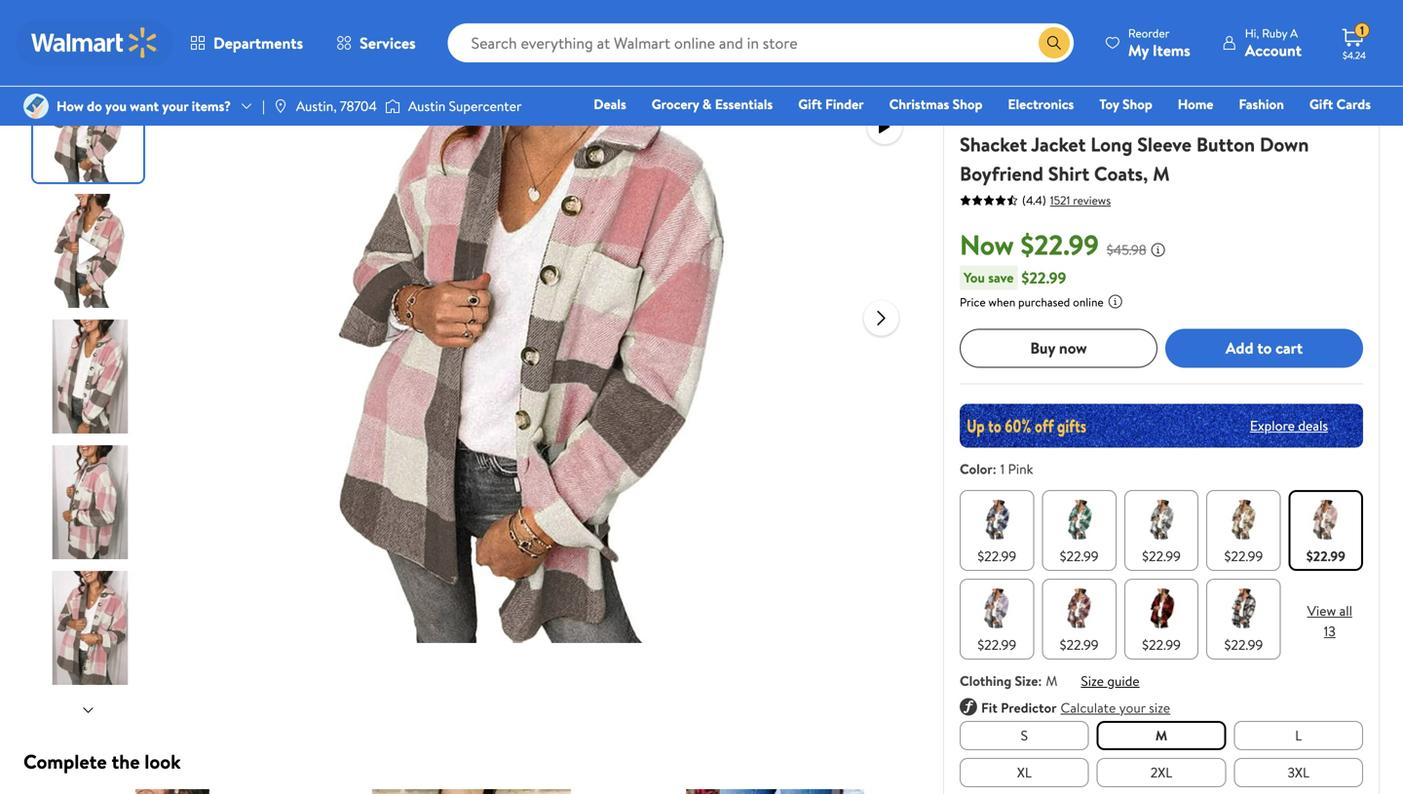 Task type: describe. For each thing, give the bounding box(es) containing it.
when
[[989, 294, 1016, 310]]

a
[[1291, 25, 1298, 41]]

explore deals link
[[1243, 408, 1336, 443]]

look
[[145, 748, 181, 775]]

widget containing fit predictor
[[960, 698, 1364, 717]]

do
[[87, 96, 102, 115]]

austin supercenter
[[408, 96, 522, 115]]

1 vertical spatial m
[[1046, 671, 1058, 690]]

size guide button
[[1081, 671, 1140, 690]]

price when purchased online
[[960, 294, 1104, 310]]

3xl button
[[1234, 758, 1364, 787]]

color list
[[956, 486, 1367, 663]]

gift finder link
[[790, 94, 873, 115]]

color : 1 pink
[[960, 459, 1034, 478]]

fantaslook womens plaid shirts flannel shacket jacket long sleeve button down boyfriend shirt coats, m - image 4 of 9 image
[[33, 445, 147, 559]]

purchased
[[1019, 294, 1070, 310]]

fantaslook womens plaid shirts flannel shacket jacket long sleeve button down boyfriend shirt coats, m image
[[225, 19, 848, 643]]

explore deals
[[1250, 416, 1328, 435]]

3xl
[[1288, 763, 1310, 782]]

items
[[1153, 39, 1191, 61]]

christmas
[[889, 95, 950, 114]]

fit
[[981, 698, 998, 717]]

fantaslook womens plaid shirts flannel shacket jacket long sleeve button down boyfriend shirt coats, m - image 1 of 9 image
[[33, 68, 147, 182]]

finder
[[826, 95, 864, 114]]

austin,
[[296, 96, 337, 115]]

to
[[1258, 337, 1272, 359]]

walmart image
[[31, 27, 158, 58]]

best
[[1014, 48, 1037, 64]]

guide
[[1108, 671, 1140, 690]]

sleeve
[[1138, 131, 1192, 158]]

registry link
[[1138, 121, 1205, 142]]

view
[[1308, 601, 1337, 620]]

toy shop link
[[1091, 94, 1162, 115]]

1 vertical spatial 1
[[1001, 459, 1005, 478]]

size guide
[[1081, 671, 1140, 690]]

you save $22.99
[[964, 267, 1067, 288]]

$4.24
[[1343, 49, 1366, 62]]

coats,
[[1094, 160, 1149, 187]]

my
[[1128, 39, 1149, 61]]

0 vertical spatial 1
[[1361, 22, 1365, 39]]

2xl button
[[1097, 758, 1226, 787]]

explore
[[1250, 416, 1295, 435]]

now
[[1059, 337, 1087, 359]]

austin, 78704
[[296, 96, 377, 115]]

78704
[[340, 96, 377, 115]]

calculate
[[1061, 698, 1116, 717]]

supercenter
[[449, 96, 522, 115]]

account
[[1245, 39, 1302, 61]]

1 vertical spatial :
[[1038, 671, 1042, 690]]

(4.4) 1521 reviews
[[1022, 192, 1111, 209]]

now
[[960, 226, 1014, 264]]

13
[[1324, 622, 1336, 641]]

hi, ruby a account
[[1245, 25, 1302, 61]]

clothing
[[960, 671, 1012, 690]]

zoom image modal image
[[873, 72, 897, 96]]

add to cart
[[1226, 337, 1303, 359]]

home link
[[1169, 94, 1223, 115]]

shirt
[[1049, 160, 1090, 187]]

christmas shop
[[889, 95, 983, 114]]

save
[[989, 268, 1014, 287]]

grocery & essentials link
[[643, 94, 782, 115]]

now $22.99
[[960, 226, 1099, 264]]

the
[[112, 748, 140, 775]]

l
[[1296, 726, 1302, 745]]

essentials
[[715, 95, 773, 114]]

size
[[1149, 698, 1171, 717]]

xl
[[1017, 763, 1032, 782]]

1521
[[1050, 192, 1071, 209]]

hi,
[[1245, 25, 1260, 41]]

 image for austin supercenter
[[385, 96, 401, 116]]

gift cards link
[[1301, 94, 1380, 115]]

debit
[[1254, 122, 1288, 141]]

fantaslook womens plaid shirts flannel shacket jacket long sleeve button down boyfriend shirt coats, m - image 3 of 9 image
[[33, 320, 147, 434]]

calculate your size
[[1061, 698, 1171, 717]]

fantaslook womens plaid shirts flannel shacket jacket long sleeve button down boyfriend shirt coats, m - image 5 of 9 image
[[33, 571, 147, 685]]

best seller
[[1014, 48, 1067, 64]]

gift cards registry
[[1147, 95, 1371, 141]]

home
[[1178, 95, 1214, 114]]

shop for christmas shop
[[953, 95, 983, 114]]

austin
[[408, 96, 446, 115]]

clothing size list
[[956, 717, 1367, 791]]

learn more about strikethrough prices image
[[1151, 242, 1166, 258]]

fashion link
[[1230, 94, 1293, 115]]

price
[[960, 294, 986, 310]]

cards
[[1337, 95, 1371, 114]]

image of item 2 image
[[327, 789, 616, 794]]

deals
[[594, 95, 626, 114]]

fantaslook link
[[960, 77, 1023, 96]]

items?
[[192, 96, 231, 115]]

1521 reviews link
[[1047, 192, 1111, 209]]

 image for austin, 78704
[[273, 98, 288, 114]]

m inside button
[[1156, 726, 1168, 745]]



Task type: locate. For each thing, give the bounding box(es) containing it.
how
[[57, 96, 84, 115]]

m down sleeve
[[1153, 160, 1170, 187]]

buy now
[[1031, 337, 1087, 359]]

deals
[[1299, 416, 1328, 435]]

0 horizontal spatial shop
[[953, 95, 983, 114]]

shacket
[[960, 131, 1027, 158]]

pink
[[1008, 459, 1034, 478]]

1 horizontal spatial size
[[1081, 671, 1104, 690]]

reviews
[[1073, 192, 1111, 209]]

1 horizontal spatial gift
[[1310, 95, 1334, 114]]

 image
[[23, 94, 49, 119]]

fit predictor
[[981, 698, 1057, 717]]

gift left finder
[[798, 95, 822, 114]]

cart
[[1276, 337, 1303, 359]]

1 horizontal spatial your
[[1120, 698, 1146, 717]]

view all 13 button
[[1293, 601, 1367, 641]]

your
[[162, 96, 188, 115], [1120, 698, 1146, 717]]

2 gift from the left
[[1310, 95, 1334, 114]]

gift left cards
[[1310, 95, 1334, 114]]

0 horizontal spatial size
[[1015, 671, 1038, 690]]

0 vertical spatial :
[[993, 459, 997, 478]]

0 horizontal spatial your
[[162, 96, 188, 115]]

widget
[[960, 698, 1364, 717]]

add to cart button
[[1166, 329, 1364, 368]]

plaid
[[1133, 101, 1174, 129]]

electronics link
[[999, 94, 1083, 115]]

departments button
[[173, 19, 320, 66]]

1 horizontal spatial 1
[[1361, 22, 1365, 39]]

1 vertical spatial your
[[1120, 698, 1146, 717]]

size up calculate
[[1081, 671, 1104, 690]]

clothing size : m
[[960, 671, 1058, 690]]

s button
[[960, 721, 1089, 750]]

fantaslook fantaslook womens plaid shirts flannel shacket jacket long sleeve button down boyfriend shirt coats, m
[[960, 77, 1309, 187]]

1 vertical spatial fantaslook
[[960, 101, 1052, 129]]

view video image
[[873, 115, 897, 138]]

1 shop from the left
[[953, 95, 983, 114]]

one debit link
[[1213, 121, 1297, 142]]

gift for finder
[[798, 95, 822, 114]]

m down size in the right of the page
[[1156, 726, 1168, 745]]

1 horizontal spatial shop
[[1123, 95, 1153, 114]]

long
[[1091, 131, 1133, 158]]

1 gift from the left
[[798, 95, 822, 114]]

image of item 0 image
[[23, 789, 312, 794]]

1 left pink
[[1001, 459, 1005, 478]]

womens
[[1056, 101, 1128, 129]]

$22.99 button
[[960, 490, 1035, 571], [1042, 490, 1117, 571], [1125, 490, 1199, 571], [1207, 490, 1281, 571], [1289, 490, 1364, 571], [960, 579, 1035, 660], [1042, 579, 1117, 660], [1125, 579, 1199, 660], [1207, 579, 1281, 660]]

gift for cards
[[1310, 95, 1334, 114]]

services button
[[320, 19, 432, 66]]

complete the look
[[23, 748, 181, 775]]

fantaslook womens plaid shirts flannel shacket jacket long sleeve button down boyfriend shirt coats, m - image 2 of 9 image
[[33, 194, 147, 308]]

seller
[[1040, 48, 1067, 64]]

all
[[1340, 601, 1353, 620]]

1 fantaslook from the top
[[960, 77, 1023, 96]]

toy
[[1100, 95, 1120, 114]]

 image
[[385, 96, 401, 116], [273, 98, 288, 114]]

buy now button
[[960, 329, 1158, 368]]

$22.99
[[1021, 226, 1099, 264], [1022, 267, 1067, 288], [978, 547, 1017, 566], [1060, 547, 1099, 566], [1142, 547, 1181, 566], [1225, 547, 1263, 566], [1307, 547, 1346, 566], [978, 635, 1017, 654], [1060, 635, 1099, 654], [1142, 635, 1181, 654], [1225, 635, 1263, 654]]

1 horizontal spatial  image
[[385, 96, 401, 116]]

predictor
[[1001, 698, 1057, 717]]

shop
[[953, 95, 983, 114], [1123, 95, 1153, 114]]

want
[[130, 96, 159, 115]]

shop right toy
[[1123, 95, 1153, 114]]

electronics
[[1008, 95, 1074, 114]]

s
[[1021, 726, 1028, 745]]

services
[[360, 32, 416, 54]]

complete
[[23, 748, 107, 775]]

registry
[[1147, 122, 1197, 141]]

0 vertical spatial fantaslook
[[960, 77, 1023, 96]]

fashion
[[1239, 95, 1284, 114]]

gift
[[798, 95, 822, 114], [1310, 95, 1334, 114]]

departments
[[213, 32, 303, 54]]

button
[[1197, 131, 1255, 158]]

0 vertical spatial your
[[162, 96, 188, 115]]

(4.4)
[[1022, 192, 1047, 209]]

deal
[[968, 48, 991, 64]]

grocery
[[652, 95, 699, 114]]

m inside fantaslook fantaslook womens plaid shirts flannel shacket jacket long sleeve button down boyfriend shirt coats, m
[[1153, 160, 1170, 187]]

2 shop from the left
[[1123, 95, 1153, 114]]

reorder my items
[[1128, 25, 1191, 61]]

2 fantaslook from the top
[[960, 101, 1052, 129]]

1 horizontal spatial :
[[1038, 671, 1042, 690]]

1 size from the left
[[1015, 671, 1038, 690]]

l button
[[1234, 721, 1364, 750]]

2 vertical spatial m
[[1156, 726, 1168, 745]]

: up predictor
[[1038, 671, 1042, 690]]

1 up '$4.24'
[[1361, 22, 1365, 39]]

fantaslook up 'shacket'
[[960, 101, 1052, 129]]

toy shop
[[1100, 95, 1153, 114]]

add
[[1226, 337, 1254, 359]]

size up predictor
[[1015, 671, 1038, 690]]

fantaslook
[[960, 77, 1023, 96], [960, 101, 1052, 129]]

next image image
[[80, 703, 96, 718]]

: left pink
[[993, 459, 997, 478]]

0 horizontal spatial  image
[[273, 98, 288, 114]]

your right want on the top of page
[[162, 96, 188, 115]]

shop inside 'link'
[[1123, 95, 1153, 114]]

2 size from the left
[[1081, 671, 1104, 690]]

xl button
[[960, 758, 1089, 787]]

shirts
[[1179, 101, 1228, 129]]

list
[[16, 789, 928, 794]]

shop up 'shacket'
[[953, 95, 983, 114]]

m up predictor
[[1046, 671, 1058, 690]]

image of item 4 image
[[632, 789, 920, 794]]

your left size in the right of the page
[[1120, 698, 1146, 717]]

boyfriend
[[960, 160, 1044, 187]]

 image right |
[[273, 98, 288, 114]]

Search search field
[[448, 23, 1074, 62]]

next media item image
[[870, 307, 893, 330]]

buy
[[1031, 337, 1056, 359]]

gift inside the gift cards registry
[[1310, 95, 1334, 114]]

2xl
[[1151, 763, 1173, 782]]

1
[[1361, 22, 1365, 39], [1001, 459, 1005, 478]]

0 horizontal spatial :
[[993, 459, 997, 478]]

down
[[1260, 131, 1309, 158]]

shop for toy shop
[[1123, 95, 1153, 114]]

ruby
[[1262, 25, 1288, 41]]

one
[[1222, 122, 1251, 141]]

deals link
[[585, 94, 635, 115]]

online
[[1073, 294, 1104, 310]]

m button
[[1097, 721, 1226, 750]]

0 vertical spatial m
[[1153, 160, 1170, 187]]

size
[[1015, 671, 1038, 690], [1081, 671, 1104, 690]]

0 horizontal spatial gift
[[798, 95, 822, 114]]

 image right 78704
[[385, 96, 401, 116]]

Walmart Site-Wide search field
[[448, 23, 1074, 62]]

how do you want your items?
[[57, 96, 231, 115]]

search icon image
[[1047, 35, 1062, 51]]

christmas shop link
[[881, 94, 992, 115]]

fantaslook down deal
[[960, 77, 1023, 96]]

color
[[960, 459, 993, 478]]

0 horizontal spatial 1
[[1001, 459, 1005, 478]]

you
[[964, 268, 985, 287]]

up to sixty percent off deals. shop now. image
[[960, 404, 1364, 448]]

legal information image
[[1108, 294, 1123, 309]]



Task type: vqa. For each thing, say whether or not it's contained in the screenshot.
the Buy on the top right of the page
yes



